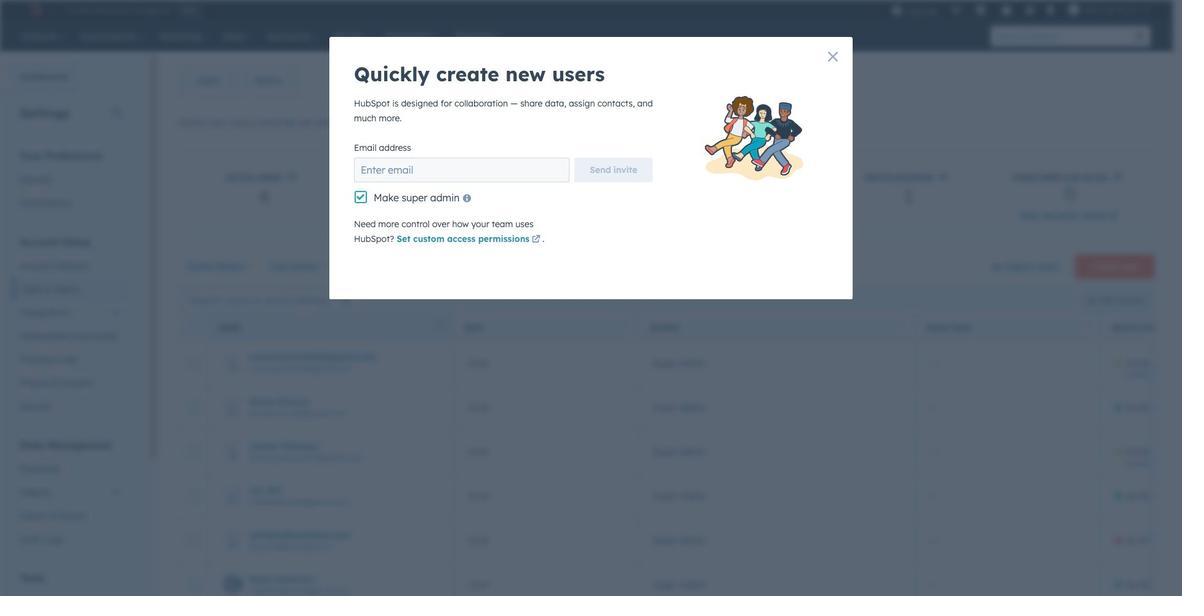 Task type: vqa. For each thing, say whether or not it's contained in the screenshot.
1,
no



Task type: describe. For each thing, give the bounding box(es) containing it.
1 press to sort. image from the left
[[624, 323, 629, 331]]

1 press to sort. element from the left
[[624, 323, 629, 333]]

Enter email email field
[[354, 158, 570, 182]]

data management element
[[12, 439, 129, 551]]

2 press to sort. image from the left
[[901, 323, 906, 331]]

link opens in a new window image
[[532, 233, 541, 248]]

press to sort. image
[[1086, 323, 1091, 331]]



Task type: locate. For each thing, give the bounding box(es) containing it.
link opens in a new window image
[[1110, 209, 1119, 224], [1110, 212, 1119, 221], [532, 235, 541, 245]]

2 press to sort. element from the left
[[901, 323, 906, 333]]

menu
[[886, 0, 1159, 20]]

press to sort. image
[[624, 323, 629, 331], [901, 323, 906, 331]]

account setup element
[[12, 235, 129, 418]]

0 horizontal spatial press to sort. image
[[624, 323, 629, 331]]

marketplaces image
[[976, 6, 987, 17]]

0 horizontal spatial press to sort. element
[[624, 323, 629, 333]]

jer mill image
[[1069, 4, 1080, 15]]

ascending sort. press to sort descending. image
[[439, 323, 444, 331]]

2 horizontal spatial press to sort. element
[[1086, 323, 1091, 333]]

press to sort. element
[[624, 323, 629, 333], [901, 323, 906, 333], [1086, 323, 1091, 333]]

close image
[[829, 52, 839, 62]]

3 press to sort. element from the left
[[1086, 323, 1091, 333]]

ascending sort. press to sort descending. element
[[439, 323, 444, 333]]

Search name or email address search field
[[182, 289, 361, 311]]

Search HubSpot search field
[[991, 26, 1131, 47]]

dialog
[[330, 37, 853, 299]]

1 horizontal spatial press to sort. element
[[901, 323, 906, 333]]

1 horizontal spatial press to sort. image
[[901, 323, 906, 331]]

your preferences element
[[12, 149, 129, 215]]

navigation
[[179, 65, 299, 96]]



